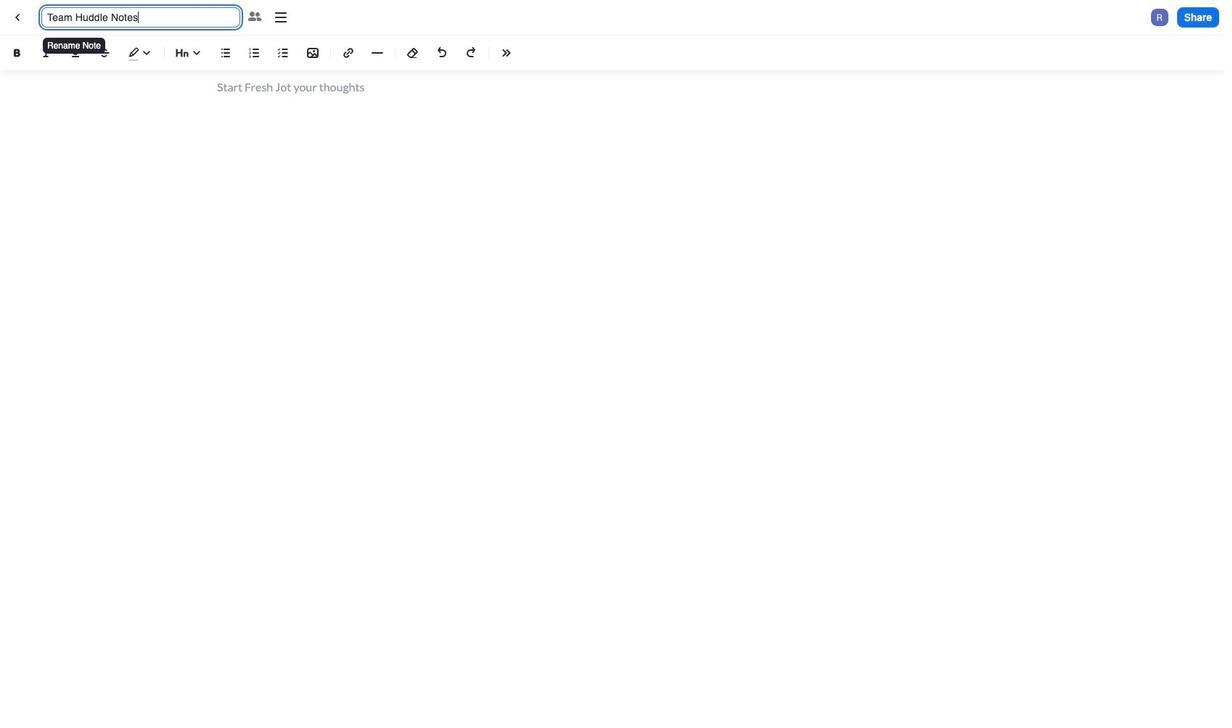 Task type: describe. For each thing, give the bounding box(es) containing it.
shared element
[[246, 9, 263, 26]]

redo image
[[462, 44, 480, 62]]

insert image image
[[304, 44, 322, 62]]

ruby anderson image
[[1151, 9, 1168, 26]]

bulleted list image
[[217, 44, 234, 62]]

all notes image
[[9, 9, 26, 26]]

divider line image
[[369, 47, 386, 59]]

shared image
[[246, 9, 263, 26]]



Task type: vqa. For each thing, say whether or not it's contained in the screenshot.
Zoom Logo on the top left
no



Task type: locate. For each thing, give the bounding box(es) containing it.
more image
[[272, 9, 290, 26]]

strikethrough image
[[96, 44, 113, 62]]

clear style image
[[404, 44, 422, 62]]

underline image
[[67, 44, 84, 62]]

tooltip
[[41, 28, 107, 55]]

None text field
[[47, 10, 234, 25]]

checklist image
[[275, 44, 293, 62]]

italic image
[[38, 44, 55, 62]]

numbered list image
[[246, 44, 263, 62]]

undo image
[[433, 44, 451, 62]]

bold image
[[9, 44, 26, 62]]

format options image
[[498, 44, 515, 62]]

link image
[[340, 44, 357, 62]]



